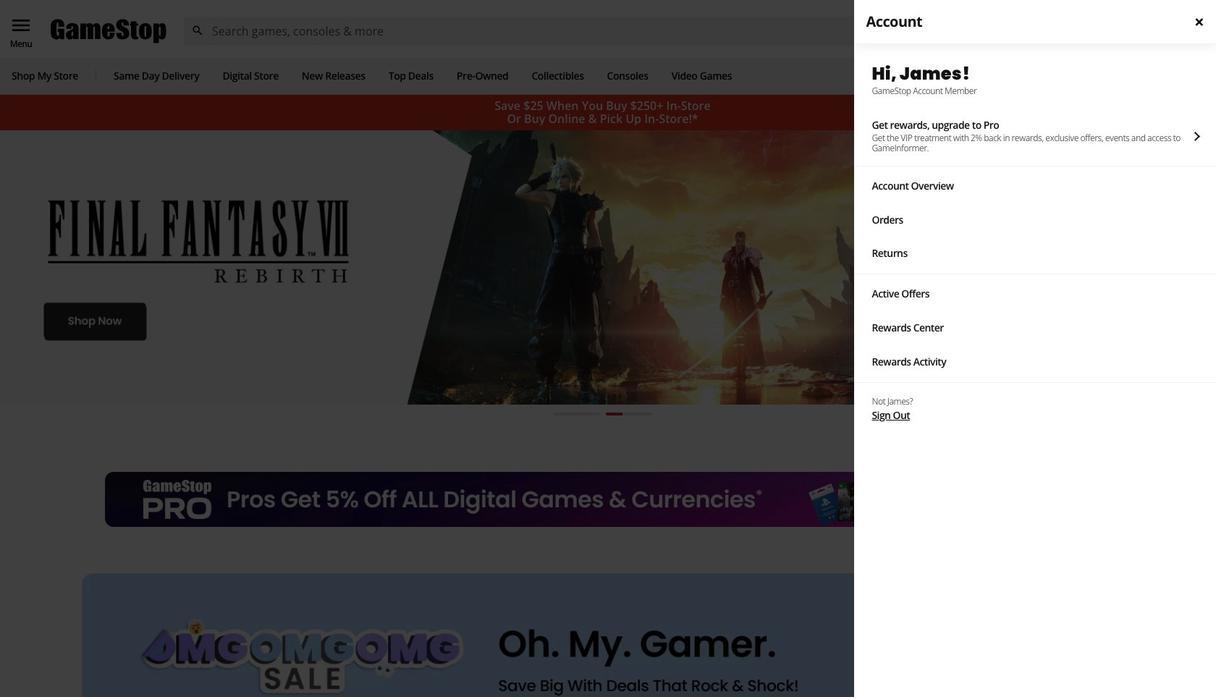 Task type: describe. For each thing, give the bounding box(es) containing it.
Search games, consoles & more search field
[[212, 17, 881, 46]]



Task type: vqa. For each thing, say whether or not it's contained in the screenshot.
the Final Fantasy 7 Rebirth image
yes



Task type: locate. For each thing, give the bounding box(es) containing it.
final fantasy 7 rebirth image
[[0, 130, 1205, 404]]

tab list
[[546, 407, 659, 427]]

None search field
[[183, 17, 907, 46]]

gamestop image
[[51, 17, 166, 45]]



